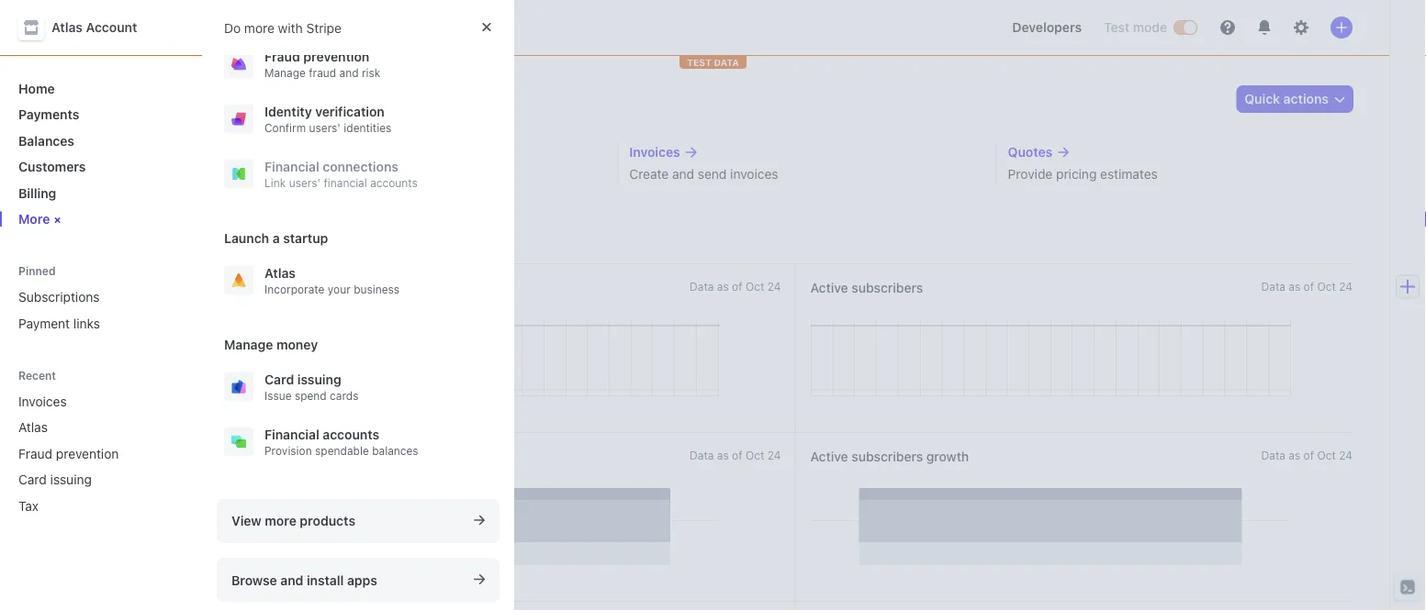 Task type: locate. For each thing, give the bounding box(es) containing it.
of for active subscribers growth
[[1304, 449, 1314, 462]]

manage
[[265, 67, 306, 80], [224, 337, 273, 352]]

1 growth from the left
[[270, 450, 313, 465]]

fraud inside recent element
[[18, 446, 52, 462]]

issuing inside recent element
[[50, 473, 92, 488]]

1 mrr from the top
[[239, 281, 267, 296]]

1 vertical spatial accounts
[[323, 427, 379, 443]]

customers link
[[11, 152, 187, 182]]

atlas account button
[[18, 15, 156, 40]]

mode
[[1133, 20, 1167, 35]]

1 vertical spatial prevention
[[56, 446, 119, 462]]

invoices down "recent"
[[18, 394, 67, 409]]

0 horizontal spatial fraud
[[18, 446, 52, 462]]

payments
[[350, 167, 408, 182]]

and
[[339, 67, 359, 80], [672, 167, 695, 182], [280, 573, 303, 589]]

recent element
[[0, 387, 202, 521]]

0 horizontal spatial prevention
[[56, 446, 119, 462]]

0 horizontal spatial issuing
[[50, 473, 92, 488]]

2 horizontal spatial and
[[672, 167, 695, 182]]

issuing for card issuing
[[50, 473, 92, 488]]

atlas inside recent element
[[18, 420, 48, 435]]

1 horizontal spatial invoices
[[630, 145, 680, 160]]

0 horizontal spatial subscriptions link
[[11, 282, 187, 312]]

1 horizontal spatial invoices link
[[630, 143, 974, 162]]

0 vertical spatial fraud
[[265, 49, 300, 64]]

1 horizontal spatial issuing
[[297, 372, 341, 387]]

0 vertical spatial billing
[[239, 84, 313, 114]]

card issuing link
[[11, 465, 162, 495]]

2 mrr from the top
[[239, 450, 267, 465]]

active for active subscribers growth
[[811, 450, 848, 465]]

issuing up spend
[[297, 372, 341, 387]]

users' down the verification at the left of the page
[[309, 122, 341, 135]]

accounts
[[370, 177, 418, 190], [323, 427, 379, 443]]

data as of oct 24
[[690, 280, 781, 293], [1262, 280, 1353, 293], [690, 449, 781, 462], [1262, 449, 1353, 462]]

developers link
[[1005, 13, 1089, 42]]

1 vertical spatial mrr
[[239, 450, 267, 465]]

identity
[[265, 104, 312, 119]]

of
[[732, 280, 743, 293], [1304, 280, 1314, 293], [732, 449, 743, 462], [1304, 449, 1314, 462]]

0 vertical spatial manage
[[265, 67, 306, 80]]

24 for active subscribers growth
[[1339, 449, 1353, 462]]

0 horizontal spatial invoices link
[[11, 387, 162, 417]]

recent navigation links element
[[0, 368, 202, 521]]

atlas inside 'button'
[[51, 20, 83, 35]]

card up 'tax'
[[18, 473, 47, 488]]

0 horizontal spatial billing
[[18, 186, 56, 201]]

0 vertical spatial subscriptions link
[[251, 143, 596, 162]]

and left risk
[[339, 67, 359, 80]]

fraud prevention manage fraud and risk
[[265, 49, 381, 80]]

subscriptions up up
[[251, 145, 336, 160]]

1 active from the top
[[811, 281, 848, 296]]

atlas left account
[[51, 20, 83, 35]]

issue
[[265, 390, 292, 403]]

atlas up fraud prevention
[[18, 420, 48, 435]]

0 horizontal spatial growth
[[270, 450, 313, 465]]

1 vertical spatial manage
[[224, 337, 273, 352]]

data for active subscribers
[[1262, 280, 1286, 293]]

data for mrr
[[690, 280, 714, 293]]

and left send on the top
[[672, 167, 695, 182]]

1 vertical spatial issuing
[[50, 473, 92, 488]]

1 vertical spatial invoices
[[18, 394, 67, 409]]

fraud up card issuing
[[18, 446, 52, 462]]

0 vertical spatial accounts
[[370, 177, 418, 190]]

1 vertical spatial subscribers
[[852, 450, 923, 465]]

mrr for mrr
[[239, 281, 267, 296]]

and inside fraud prevention manage fraud and risk
[[339, 67, 359, 80]]

users'
[[309, 122, 341, 135], [289, 177, 321, 190]]

apps
[[347, 573, 377, 589]]

prevention inside fraud prevention manage fraud and risk
[[303, 49, 370, 64]]

subscribers for active subscribers growth
[[852, 450, 923, 465]]

1 vertical spatial users'
[[289, 177, 321, 190]]

subscriptions inside subscriptions link
[[18, 290, 100, 305]]

data
[[690, 280, 714, 293], [1262, 280, 1286, 293], [690, 449, 714, 462], [1262, 449, 1286, 462]]

0 vertical spatial financial
[[265, 159, 319, 174]]

financial for financial accounts
[[265, 427, 319, 443]]

prevention up fraud
[[303, 49, 370, 64]]

users' inside financial connections link users' financial accounts
[[289, 177, 321, 190]]

1 subscribers from the top
[[852, 281, 923, 296]]

prevention inside recent element
[[56, 446, 119, 462]]

billing up confirm
[[239, 84, 313, 114]]

close menu image
[[481, 21, 492, 32]]

0 vertical spatial and
[[339, 67, 359, 80]]

0 vertical spatial more
[[244, 20, 275, 35]]

0 vertical spatial users'
[[309, 122, 341, 135]]

prevention for fraud prevention manage fraud and risk
[[303, 49, 370, 64]]

1 vertical spatial invoices link
[[11, 387, 162, 417]]

as
[[717, 280, 729, 293], [1289, 280, 1301, 293], [717, 449, 729, 462], [1289, 449, 1301, 462]]

1 horizontal spatial subscriptions link
[[251, 143, 596, 162]]

subscriptions set up recurring payments
[[251, 145, 408, 182]]

atlas for incorporate
[[265, 266, 296, 281]]

2 vertical spatial and
[[280, 573, 303, 589]]

0 horizontal spatial card
[[18, 473, 47, 488]]

0 vertical spatial prevention
[[303, 49, 370, 64]]

subscribers
[[852, 281, 923, 296], [852, 450, 923, 465]]

billing inside core navigation links element
[[18, 186, 56, 201]]

verification
[[315, 104, 385, 119]]

1 horizontal spatial atlas
[[51, 20, 83, 35]]

0 vertical spatial invoices link
[[630, 143, 974, 162]]

users' right link
[[289, 177, 321, 190]]

fraud for fraud prevention
[[18, 446, 52, 462]]

subscriptions up payment links
[[18, 290, 100, 305]]

fraud for fraud prevention manage fraud and risk
[[265, 49, 300, 64]]

invoices link up fraud prevention link
[[11, 387, 162, 417]]

billing
[[239, 84, 313, 114], [18, 186, 56, 201]]

card issuing issue spend cards
[[265, 372, 359, 403]]

mrr up view
[[239, 450, 267, 465]]

issuing down fraud prevention
[[50, 473, 92, 488]]

oct for mrr growth
[[746, 449, 765, 462]]

financial inside financial connections link users' financial accounts
[[265, 159, 319, 174]]

card
[[265, 372, 294, 387], [18, 473, 47, 488]]

install
[[307, 573, 344, 589]]

subscriptions for subscriptions
[[18, 290, 100, 305]]

0 vertical spatial subscribers
[[852, 281, 923, 296]]

card issuing
[[18, 473, 92, 488]]

0 horizontal spatial and
[[280, 573, 303, 589]]

subscriptions link up payments
[[251, 143, 596, 162]]

24
[[768, 280, 781, 293], [1339, 280, 1353, 293], [768, 449, 781, 462], [1339, 449, 1353, 462]]

1 financial from the top
[[265, 159, 319, 174]]

a
[[273, 231, 280, 246]]

do
[[224, 20, 241, 35]]

1 horizontal spatial fraud
[[265, 49, 300, 64]]

more for do
[[244, 20, 275, 35]]

1 horizontal spatial card
[[265, 372, 294, 387]]

1 vertical spatial atlas
[[265, 266, 296, 281]]

0 vertical spatial mrr
[[239, 281, 267, 296]]

view more products
[[231, 514, 356, 529]]

1 vertical spatial billing
[[18, 186, 56, 201]]

financial up link
[[265, 159, 319, 174]]

0 vertical spatial card
[[265, 372, 294, 387]]

0 vertical spatial subscriptions
[[251, 145, 336, 160]]

connections
[[323, 159, 399, 174]]

card for card issuing issue spend cards
[[265, 372, 294, 387]]

1 vertical spatial subscriptions
[[18, 290, 100, 305]]

create and send invoices
[[630, 167, 779, 182]]

pinned element
[[11, 282, 187, 338]]

1 vertical spatial more
[[265, 514, 297, 529]]

subscriptions link up links
[[11, 282, 187, 312]]

card inside card issuing issue spend cards
[[265, 372, 294, 387]]

launch
[[224, 231, 269, 246]]

atlas account
[[51, 20, 137, 35]]

fraud down do more with stripe
[[265, 49, 300, 64]]

0 horizontal spatial subscriptions
[[18, 290, 100, 305]]

financial accounts provision spendable balances
[[265, 427, 419, 458]]

users' inside identity verification confirm users' identities
[[309, 122, 341, 135]]

2 subscribers from the top
[[852, 450, 923, 465]]

more right do
[[244, 20, 275, 35]]

accounts down connections
[[370, 177, 418, 190]]

card inside card issuing link
[[18, 473, 47, 488]]

2 horizontal spatial atlas
[[265, 266, 296, 281]]

2 vertical spatial atlas
[[18, 420, 48, 435]]

mrr down launch
[[239, 281, 267, 296]]

invoices up create
[[630, 145, 680, 160]]

prevention for fraud prevention
[[56, 446, 119, 462]]

invoices link up 'invoices'
[[630, 143, 974, 162]]

payment links
[[18, 316, 100, 331]]

0 vertical spatial atlas
[[51, 20, 83, 35]]

search
[[257, 20, 300, 35]]

fraud prevention
[[18, 446, 119, 462]]

1 horizontal spatial growth
[[927, 450, 969, 465]]

0 horizontal spatial invoices
[[18, 394, 67, 409]]

card for card issuing
[[18, 473, 47, 488]]

1 horizontal spatial subscriptions
[[251, 145, 336, 160]]

manage left money
[[224, 337, 273, 352]]

oct
[[746, 280, 765, 293], [1318, 280, 1336, 293], [746, 449, 765, 462], [1318, 449, 1336, 462]]

0 vertical spatial issuing
[[297, 372, 341, 387]]

browse and install apps
[[231, 573, 377, 589]]

1 vertical spatial fraud
[[18, 446, 52, 462]]

and left install
[[280, 573, 303, 589]]

manage left fraud
[[265, 67, 306, 80]]

2 financial from the top
[[265, 427, 319, 443]]

send
[[698, 167, 727, 182]]

prevention
[[303, 49, 370, 64], [56, 446, 119, 462]]

1 horizontal spatial billing
[[239, 84, 313, 114]]

1 vertical spatial financial
[[265, 427, 319, 443]]

subscribers for active subscribers
[[852, 281, 923, 296]]

billing up more
[[18, 186, 56, 201]]

1 horizontal spatial prevention
[[303, 49, 370, 64]]

more right view
[[265, 514, 297, 529]]

home
[[18, 81, 55, 96]]

financial up provision
[[265, 427, 319, 443]]

mrr
[[239, 281, 267, 296], [239, 450, 267, 465]]

more for view
[[265, 514, 297, 529]]

1 vertical spatial active
[[811, 450, 848, 465]]

account
[[86, 20, 137, 35]]

quotes link
[[1008, 143, 1353, 162]]

identity verification confirm users' identities
[[265, 104, 392, 135]]

1 horizontal spatial and
[[339, 67, 359, 80]]

1 vertical spatial subscriptions link
[[11, 282, 187, 312]]

+
[[50, 213, 66, 230]]

subscriptions inside subscriptions set up recurring payments
[[251, 145, 336, 160]]

link
[[265, 177, 286, 190]]

issuing inside card issuing issue spend cards
[[297, 372, 341, 387]]

accounts up spendable on the bottom left of page
[[323, 427, 379, 443]]

24 for active subscribers
[[1339, 280, 1353, 293]]

money
[[276, 337, 318, 352]]

data for active subscribers growth
[[1262, 449, 1286, 462]]

atlas inside atlas incorporate your business
[[265, 266, 296, 281]]

financial for financial connections
[[265, 159, 319, 174]]

data as of oct 24 for active subscribers growth
[[1262, 449, 1353, 462]]

0 horizontal spatial atlas
[[18, 420, 48, 435]]

card up the issue
[[265, 372, 294, 387]]

0 vertical spatial invoices
[[630, 145, 680, 160]]

atlas up incorporate
[[265, 266, 296, 281]]

fraud prevention link
[[11, 439, 162, 469]]

notifications image
[[1257, 20, 1272, 35]]

issuing
[[297, 372, 341, 387], [50, 473, 92, 488]]

spend
[[295, 390, 327, 403]]

1 vertical spatial and
[[672, 167, 695, 182]]

manage money element
[[217, 364, 500, 466]]

more
[[244, 20, 275, 35], [265, 514, 297, 529]]

and for create and send invoices
[[672, 167, 695, 182]]

1 vertical spatial card
[[18, 473, 47, 488]]

fraud inside fraud prevention manage fraud and risk
[[265, 49, 300, 64]]

prevention up card issuing link
[[56, 446, 119, 462]]

oct for mrr
[[746, 280, 765, 293]]

0 vertical spatial active
[[811, 281, 848, 296]]

growth
[[270, 450, 313, 465], [927, 450, 969, 465]]

fraud
[[265, 49, 300, 64], [18, 446, 52, 462]]

2 active from the top
[[811, 450, 848, 465]]

tax
[[18, 499, 39, 514]]

financial inside the financial accounts provision spendable balances
[[265, 427, 319, 443]]



Task type: describe. For each thing, give the bounding box(es) containing it.
test
[[687, 57, 712, 68]]

of for mrr growth
[[732, 449, 743, 462]]

Search search field
[[228, 11, 746, 44]]

estimates
[[1101, 167, 1158, 182]]

accounts inside financial connections link users' financial accounts
[[370, 177, 418, 190]]

set
[[251, 167, 271, 182]]

as for mrr growth
[[717, 449, 729, 462]]

as for active subscribers
[[1289, 280, 1301, 293]]

payments link
[[11, 100, 187, 130]]

links
[[73, 316, 100, 331]]

with
[[278, 20, 303, 35]]

active subscribers
[[811, 281, 923, 296]]

financial
[[324, 177, 367, 190]]

and for browse and install apps
[[280, 573, 303, 589]]

spendable
[[315, 445, 369, 458]]

data for mrr growth
[[690, 449, 714, 462]]

of for mrr
[[732, 280, 743, 293]]

2 growth from the left
[[927, 450, 969, 465]]

provision
[[265, 445, 312, 458]]

core navigation links element
[[11, 73, 187, 234]]

atlas for account
[[51, 20, 83, 35]]

oct for active subscribers
[[1318, 280, 1336, 293]]

provide
[[1008, 167, 1053, 182]]

atlas link
[[11, 413, 162, 443]]

tax link
[[11, 491, 162, 521]]

quotes
[[1008, 145, 1053, 160]]

pricing
[[1056, 167, 1097, 182]]

payment links link
[[11, 309, 187, 338]]

view more products link
[[217, 499, 500, 544]]

do more with stripe
[[224, 20, 342, 35]]

data as of oct 24 for mrr growth
[[690, 449, 781, 462]]

browse and install apps link
[[217, 559, 500, 603]]

recent
[[18, 369, 56, 382]]

test
[[1104, 20, 1130, 35]]

more
[[18, 212, 50, 227]]

users' for identity
[[309, 122, 341, 135]]

subscriptions for subscriptions set up recurring payments
[[251, 145, 336, 160]]

create
[[630, 167, 669, 182]]

data as of oct 24 for active subscribers
[[1262, 280, 1353, 293]]

billing link
[[11, 178, 187, 208]]

growth
[[239, 230, 302, 251]]

test data
[[687, 57, 739, 68]]

payments
[[18, 107, 79, 122]]

confirm
[[265, 122, 306, 135]]

invoices inside recent element
[[18, 394, 67, 409]]

active subscribers growth
[[811, 450, 969, 465]]

startup
[[283, 231, 328, 246]]

24 for mrr growth
[[768, 449, 781, 462]]

mrr for mrr growth
[[239, 450, 267, 465]]

invoices
[[730, 167, 779, 182]]

pinned
[[18, 265, 56, 278]]

customers
[[18, 159, 86, 175]]

data
[[714, 57, 739, 68]]

accounts inside the financial accounts provision spendable balances
[[323, 427, 379, 443]]

more +
[[18, 212, 66, 230]]

browse
[[231, 573, 277, 589]]

recurring
[[293, 167, 347, 182]]

stripe
[[306, 20, 342, 35]]

issuing for card issuing issue spend cards
[[297, 372, 341, 387]]

balances
[[372, 445, 419, 458]]

your
[[328, 284, 351, 296]]

of for active subscribers
[[1304, 280, 1314, 293]]

payment
[[18, 316, 70, 331]]

active for active subscribers
[[811, 281, 848, 296]]

manage money
[[224, 337, 318, 352]]

users' for financial
[[289, 177, 321, 190]]

pinned navigation links element
[[11, 264, 187, 338]]

oct for active subscribers growth
[[1318, 449, 1336, 462]]

up
[[274, 167, 289, 182]]

products
[[300, 514, 356, 529]]

mrr growth
[[239, 450, 313, 465]]

fraud
[[309, 67, 336, 80]]

cards
[[330, 390, 359, 403]]

test mode
[[1104, 20, 1167, 35]]

identities
[[344, 122, 392, 135]]

incorporate
[[265, 284, 325, 296]]

data as of oct 24 for mrr
[[690, 280, 781, 293]]

provide pricing estimates
[[1008, 167, 1158, 182]]

as for active subscribers growth
[[1289, 449, 1301, 462]]

balances
[[18, 133, 74, 148]]

as for mrr
[[717, 280, 729, 293]]

developers
[[1012, 20, 1082, 35]]

launch a startup
[[224, 231, 328, 246]]

atlas incorporate your business
[[265, 266, 400, 296]]

risk
[[362, 67, 381, 80]]

home link
[[11, 73, 187, 103]]

financial connections link users' financial accounts
[[265, 159, 418, 190]]

balances link
[[11, 126, 187, 156]]

manage inside fraud prevention manage fraud and risk
[[265, 67, 306, 80]]

24 for mrr
[[768, 280, 781, 293]]

view
[[231, 514, 262, 529]]

business
[[354, 284, 400, 296]]



Task type: vqa. For each thing, say whether or not it's contained in the screenshot.
Shortcuts element
no



